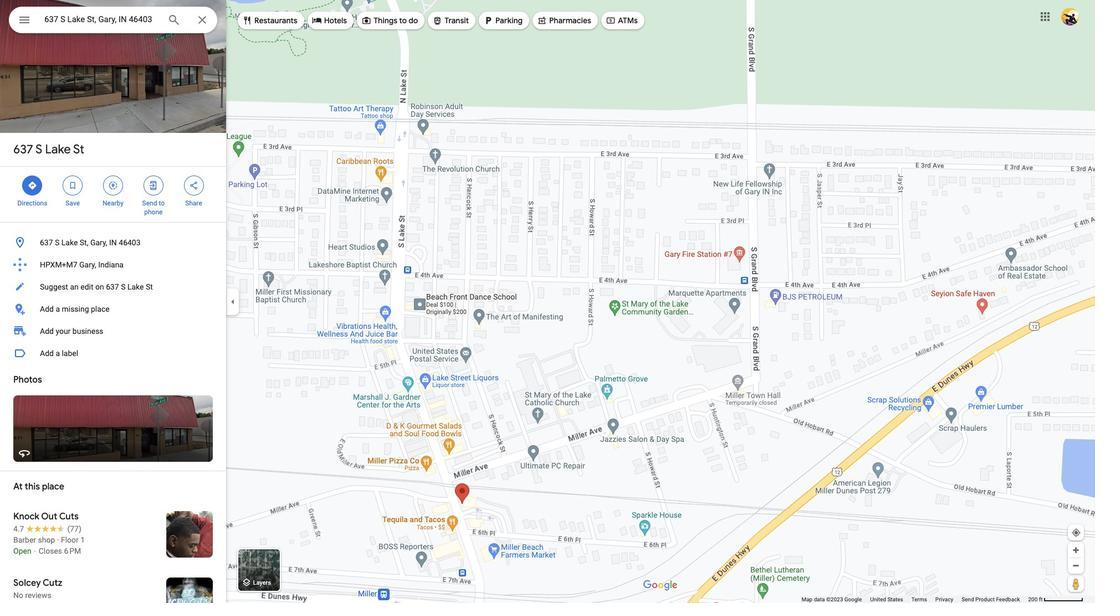 Task type: describe. For each thing, give the bounding box(es) containing it.
637 S Lake St, Gary, IN 46403 field
[[9, 7, 217, 33]]

send to phone
[[142, 200, 165, 216]]

s for 637 s lake st, gary, in 46403
[[55, 238, 60, 247]]

parking
[[496, 16, 523, 25]]

an
[[70, 283, 79, 292]]

google account: ben nelson  
(ben.nelson1980@gmail.com) image
[[1061, 8, 1079, 25]]

terms
[[912, 597, 927, 603]]

1
[[80, 536, 85, 545]]

 pharmacies
[[537, 14, 591, 27]]

suggest an edit on 637 s lake st
[[40, 283, 153, 292]]

this
[[25, 482, 40, 493]]


[[108, 180, 118, 192]]

0 horizontal spatial st
[[73, 142, 84, 157]]

add for add your business
[[40, 327, 54, 336]]

2 vertical spatial 637
[[106, 283, 119, 292]]

send product feedback button
[[962, 596, 1020, 604]]

at this place
[[13, 482, 64, 493]]

 parking
[[483, 14, 523, 27]]


[[189, 180, 199, 192]]

directions
[[17, 200, 47, 207]]

google
[[844, 597, 862, 603]]

states
[[888, 597, 903, 603]]


[[432, 14, 442, 27]]

 transit
[[432, 14, 469, 27]]

missing
[[62, 305, 89, 314]]

637 for 637 s lake st
[[13, 142, 33, 157]]

no
[[13, 591, 23, 600]]

cutz
[[43, 578, 62, 589]]

on
[[95, 283, 104, 292]]

floor
[[61, 536, 79, 545]]

at
[[13, 482, 23, 493]]

pharmacies
[[549, 16, 591, 25]]

soicey
[[13, 578, 41, 589]]

add a label
[[40, 349, 78, 358]]


[[537, 14, 547, 27]]

soicey cutz no reviews
[[13, 578, 62, 600]]

none field inside 637 s lake st, gary, in 46403 field
[[44, 13, 159, 26]]

add a missing place button
[[0, 298, 226, 320]]

hpxm+m7 gary, indiana
[[40, 260, 124, 269]]

things
[[374, 16, 397, 25]]


[[27, 180, 37, 192]]

200
[[1028, 597, 1038, 603]]

add your business link
[[0, 320, 226, 343]]

united states
[[870, 597, 903, 603]]

637 s lake st, gary, in 46403
[[40, 238, 141, 247]]

indiana
[[98, 260, 124, 269]]

actions for 637 s lake st region
[[0, 167, 226, 222]]

cuts
[[59, 512, 79, 523]]

gary, inside the 637 s lake st, gary, in 46403 button
[[90, 238, 107, 247]]

add for add a missing place
[[40, 305, 54, 314]]

send product feedback
[[962, 597, 1020, 603]]

business
[[73, 327, 103, 336]]

st inside button
[[146, 283, 153, 292]]

 search field
[[9, 7, 217, 35]]

add your business
[[40, 327, 103, 336]]

200 ft
[[1028, 597, 1043, 603]]

a for label
[[56, 349, 60, 358]]

footer inside google maps element
[[802, 596, 1028, 604]]

200 ft button
[[1028, 597, 1084, 603]]


[[18, 12, 31, 28]]

 restaurants
[[242, 14, 297, 27]]

add for add a label
[[40, 349, 54, 358]]

restaurants
[[254, 16, 297, 25]]

to inside  things to do
[[399, 16, 407, 25]]

637 for 637 s lake st, gary, in 46403
[[40, 238, 53, 247]]


[[242, 14, 252, 27]]

layers
[[253, 580, 271, 587]]

closes
[[39, 547, 62, 556]]

do
[[409, 16, 418, 25]]

united
[[870, 597, 886, 603]]

4.7
[[13, 525, 24, 534]]

photos
[[13, 375, 42, 386]]

knock
[[13, 512, 39, 523]]

hpxm+m7
[[40, 260, 77, 269]]

feedback
[[996, 597, 1020, 603]]

reviews
[[25, 591, 51, 600]]



Task type: vqa. For each thing, say whether or not it's contained in the screenshot.
the right place
yes



Task type: locate. For each thing, give the bounding box(es) containing it.
s for 637 s lake st
[[36, 142, 42, 157]]

to
[[399, 16, 407, 25], [159, 200, 165, 207]]

0 horizontal spatial 637
[[13, 142, 33, 157]]

 atms
[[606, 14, 638, 27]]

gary, inside hpxm+m7 gary, indiana "button"
[[79, 260, 96, 269]]

⋅
[[33, 547, 37, 556]]

hotels
[[324, 16, 347, 25]]

send for send to phone
[[142, 200, 157, 207]]

gary, left in
[[90, 238, 107, 247]]

to up phone
[[159, 200, 165, 207]]

lake down hpxm+m7 gary, indiana "button"
[[127, 283, 144, 292]]

46403
[[119, 238, 141, 247]]

1 a from the top
[[56, 305, 60, 314]]

1 vertical spatial place
[[42, 482, 64, 493]]

st,
[[80, 238, 88, 247]]

637 right on
[[106, 283, 119, 292]]

0 vertical spatial 637
[[13, 142, 33, 157]]

transit
[[445, 16, 469, 25]]

1 vertical spatial st
[[146, 283, 153, 292]]

0 vertical spatial lake
[[45, 142, 71, 157]]

add a label button
[[0, 343, 226, 365]]

0 vertical spatial add
[[40, 305, 54, 314]]

1 horizontal spatial s
[[55, 238, 60, 247]]

1 horizontal spatial send
[[962, 597, 974, 603]]

show your location image
[[1071, 528, 1081, 538]]

place
[[91, 305, 110, 314], [42, 482, 64, 493]]

gary,
[[90, 238, 107, 247], [79, 260, 96, 269]]

s
[[36, 142, 42, 157], [55, 238, 60, 247], [121, 283, 126, 292]]

send left product
[[962, 597, 974, 603]]

privacy button
[[935, 596, 953, 604]]

gary, up edit
[[79, 260, 96, 269]]

0 vertical spatial to
[[399, 16, 407, 25]]


[[312, 14, 322, 27]]

a inside button
[[56, 349, 60, 358]]

 hotels
[[312, 14, 347, 27]]

1 vertical spatial gary,
[[79, 260, 96, 269]]

1 vertical spatial to
[[159, 200, 165, 207]]

zoom in image
[[1072, 546, 1080, 555]]

2 horizontal spatial s
[[121, 283, 126, 292]]

united states button
[[870, 596, 903, 604]]

label
[[62, 349, 78, 358]]

footer
[[802, 596, 1028, 604]]

0 vertical spatial send
[[142, 200, 157, 207]]

atms
[[618, 16, 638, 25]]

lake up '' in the top of the page
[[45, 142, 71, 157]]

privacy
[[935, 597, 953, 603]]

collapse side panel image
[[227, 296, 239, 308]]

a for missing
[[56, 305, 60, 314]]

s up  at the left top
[[36, 142, 42, 157]]

ft
[[1039, 597, 1043, 603]]

1 add from the top
[[40, 305, 54, 314]]

1 horizontal spatial 637
[[40, 238, 53, 247]]

add down suggest
[[40, 305, 54, 314]]

in
[[109, 238, 117, 247]]

map data ©2023 google
[[802, 597, 862, 603]]

637 up  at the left top
[[13, 142, 33, 157]]

2 vertical spatial s
[[121, 283, 126, 292]]

1 vertical spatial s
[[55, 238, 60, 247]]


[[148, 180, 158, 192]]

suggest an edit on 637 s lake st button
[[0, 276, 226, 298]]

out
[[41, 512, 57, 523]]

None field
[[44, 13, 159, 26]]

2 vertical spatial lake
[[127, 283, 144, 292]]

send up phone
[[142, 200, 157, 207]]


[[606, 14, 616, 27]]

lake for st,
[[61, 238, 78, 247]]

0 horizontal spatial to
[[159, 200, 165, 207]]

to left do
[[399, 16, 407, 25]]

save
[[66, 200, 80, 207]]

1 horizontal spatial to
[[399, 16, 407, 25]]

2 horizontal spatial 637
[[106, 283, 119, 292]]

1 vertical spatial a
[[56, 349, 60, 358]]

add a missing place
[[40, 305, 110, 314]]

1 vertical spatial add
[[40, 327, 54, 336]]

place down on
[[91, 305, 110, 314]]

your
[[56, 327, 71, 336]]

lake for st
[[45, 142, 71, 157]]

lake left st,
[[61, 238, 78, 247]]

phone
[[144, 208, 163, 216]]

google maps element
[[0, 0, 1095, 604]]

edit
[[80, 283, 93, 292]]

0 vertical spatial gary,
[[90, 238, 107, 247]]

lake
[[45, 142, 71, 157], [61, 238, 78, 247], [127, 283, 144, 292]]

s up hpxm+m7
[[55, 238, 60, 247]]

hpxm+m7 gary, indiana button
[[0, 254, 226, 276]]

add inside button
[[40, 349, 54, 358]]

2 a from the top
[[56, 349, 60, 358]]

0 vertical spatial a
[[56, 305, 60, 314]]

1 vertical spatial lake
[[61, 238, 78, 247]]

1 horizontal spatial place
[[91, 305, 110, 314]]

st down hpxm+m7 gary, indiana "button"
[[146, 283, 153, 292]]

send for send product feedback
[[962, 597, 974, 603]]

nearby
[[103, 200, 124, 207]]

add
[[40, 305, 54, 314], [40, 327, 54, 336], [40, 349, 54, 358]]

 things to do
[[361, 14, 418, 27]]

2 add from the top
[[40, 327, 54, 336]]

0 horizontal spatial place
[[42, 482, 64, 493]]

open
[[13, 547, 31, 556]]

terms button
[[912, 596, 927, 604]]

send
[[142, 200, 157, 207], [962, 597, 974, 603]]

0 vertical spatial st
[[73, 142, 84, 157]]

shop
[[38, 536, 55, 545]]

637 s lake st
[[13, 142, 84, 157]]

6 pm
[[64, 547, 81, 556]]


[[483, 14, 493, 27]]

zoom out image
[[1072, 562, 1080, 570]]

·
[[57, 536, 59, 545]]

place right "this"
[[42, 482, 64, 493]]

barber
[[13, 536, 36, 545]]

footer containing map data ©2023 google
[[802, 596, 1028, 604]]

show street view coverage image
[[1068, 576, 1084, 592]]

st up '' in the top of the page
[[73, 142, 84, 157]]

product
[[975, 597, 995, 603]]

map
[[802, 597, 813, 603]]

2 vertical spatial add
[[40, 349, 54, 358]]

add inside button
[[40, 305, 54, 314]]

637 s lake st main content
[[0, 0, 226, 604]]

3 add from the top
[[40, 349, 54, 358]]

0 vertical spatial s
[[36, 142, 42, 157]]

1 horizontal spatial st
[[146, 283, 153, 292]]

0 vertical spatial place
[[91, 305, 110, 314]]

0 horizontal spatial send
[[142, 200, 157, 207]]

barber shop · floor 1 open ⋅ closes 6 pm
[[13, 536, 85, 556]]

knock out cuts
[[13, 512, 79, 523]]

a left missing
[[56, 305, 60, 314]]

to inside 'send to phone'
[[159, 200, 165, 207]]

share
[[185, 200, 202, 207]]

1 vertical spatial 637
[[40, 238, 53, 247]]


[[68, 180, 78, 192]]

1 vertical spatial send
[[962, 597, 974, 603]]

637 up hpxm+m7
[[40, 238, 53, 247]]

637 s lake st, gary, in 46403 button
[[0, 232, 226, 254]]

0 horizontal spatial s
[[36, 142, 42, 157]]

send inside "button"
[[962, 597, 974, 603]]

a left label
[[56, 349, 60, 358]]

place inside add a missing place button
[[91, 305, 110, 314]]

suggest
[[40, 283, 68, 292]]

a inside button
[[56, 305, 60, 314]]

data
[[814, 597, 825, 603]]

(77)
[[67, 525, 81, 534]]

 button
[[9, 7, 40, 35]]

s right on
[[121, 283, 126, 292]]

add left your
[[40, 327, 54, 336]]

4.7 stars 77 reviews image
[[13, 524, 81, 535]]

©2023
[[826, 597, 843, 603]]

add left label
[[40, 349, 54, 358]]

send inside 'send to phone'
[[142, 200, 157, 207]]



